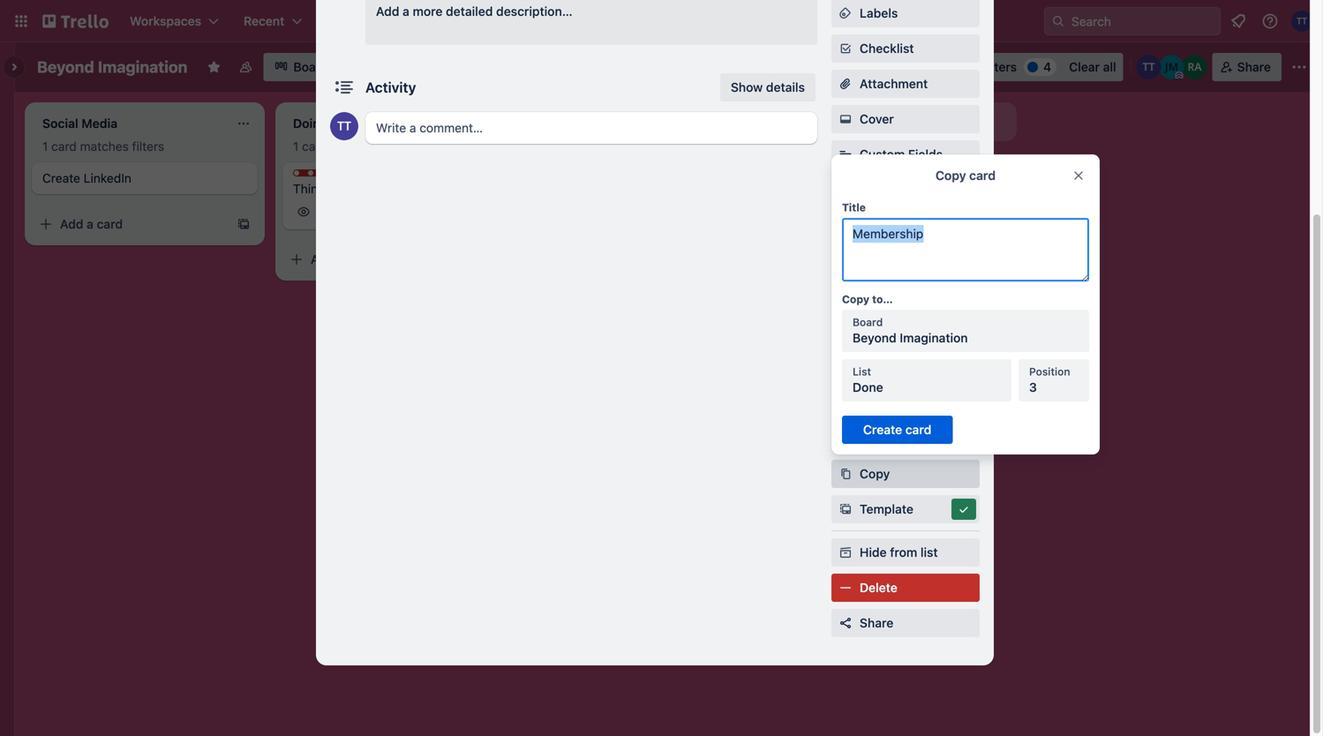 Task type: describe. For each thing, give the bounding box(es) containing it.
list
[[853, 365, 871, 378]]

description…
[[496, 4, 572, 19]]

jeremy miller (jeremymiller198) image
[[1159, 55, 1184, 79]]

add button
[[860, 361, 925, 375]]

create for create linkedin
[[42, 171, 80, 185]]

sm image for checklist
[[837, 40, 854, 57]]

sm image for hide from list
[[837, 544, 854, 561]]

2 1 card matches filters from the left
[[293, 139, 415, 154]]

copy card
[[935, 168, 996, 183]]

cards
[[554, 139, 586, 154]]

0 horizontal spatial add a card button
[[32, 210, 229, 238]]

power ups image
[[898, 60, 912, 74]]

board link
[[263, 53, 339, 81]]

card down thinking 'link'
[[347, 252, 373, 267]]

move
[[860, 431, 891, 446]]

hide from list
[[860, 545, 938, 560]]

add button button
[[831, 354, 980, 382]]

match
[[589, 139, 625, 154]]

from
[[890, 545, 917, 560]]

delete
[[860, 580, 897, 595]]

thinking
[[293, 181, 342, 196]]

title
[[842, 201, 866, 214]]

2 filters from the left
[[383, 139, 415, 154]]

primary element
[[0, 0, 1323, 42]]

sm image for move
[[837, 430, 854, 447]]

1 vertical spatial share
[[860, 616, 893, 630]]

checklist
[[860, 41, 914, 56]]

hide from list link
[[831, 538, 980, 567]]

0 vertical spatial terry turtle (terryturtle) image
[[1291, 11, 1312, 32]]

0 horizontal spatial a
[[87, 217, 93, 231]]

clear all
[[1069, 60, 1116, 74]]

all
[[1103, 60, 1116, 74]]

board for board beyond imagination
[[853, 316, 883, 328]]

card down "linkedin"
[[97, 217, 123, 231]]

power-
[[831, 192, 868, 205]]

add for add a more detailed description… link
[[376, 4, 399, 19]]

create button
[[512, 7, 572, 35]]

thoughts thinking
[[293, 170, 359, 196]]

media
[[898, 325, 934, 340]]

card up color: bold red, title: "thoughts" "element"
[[302, 139, 327, 154]]

copy for copy to…
[[842, 293, 869, 305]]

clear
[[1069, 60, 1100, 74]]

labels link
[[831, 0, 980, 27]]

custom
[[860, 147, 905, 162]]

board beyond imagination
[[853, 316, 968, 345]]

social
[[860, 325, 895, 340]]

delete link
[[831, 574, 980, 602]]

2 1 from the left
[[293, 139, 299, 154]]

add a more detailed description… link
[[365, 0, 817, 45]]

copy for copy card
[[935, 168, 966, 183]]

template
[[860, 502, 913, 516]]

position
[[1029, 365, 1070, 378]]

move link
[[831, 425, 980, 453]]

0 vertical spatial a
[[403, 4, 409, 19]]

attachment
[[860, 76, 928, 91]]

imagination inside board name text box
[[98, 57, 187, 76]]

1 1 from the left
[[42, 139, 48, 154]]

sm image for cover
[[837, 110, 854, 128]]

power-ups
[[831, 192, 889, 205]]

Board name text field
[[28, 53, 196, 81]]

imagination inside board beyond imagination
[[900, 331, 968, 345]]

checklist link
[[831, 34, 980, 63]]

jotform
[[860, 218, 908, 232]]

cover
[[860, 112, 894, 126]]

card up the "create linkedin"
[[51, 139, 77, 154]]

3 filters from the left
[[628, 139, 660, 154]]

create for create
[[523, 14, 561, 28]]

attachment button
[[831, 70, 980, 98]]

1 horizontal spatial add a card button
[[282, 245, 480, 274]]

0 notifications image
[[1228, 11, 1249, 32]]

copy link
[[831, 460, 980, 488]]

button
[[886, 361, 925, 375]]

3
[[1029, 380, 1037, 395]]

Search field
[[1065, 8, 1220, 34]]

add down the "create linkedin"
[[60, 217, 83, 231]]

show
[[731, 80, 763, 94]]

1 filters from the left
[[132, 139, 164, 154]]

ruby anderson (rubyanderson7) image
[[1182, 55, 1207, 79]]

another
[[835, 114, 880, 129]]

automation image
[[922, 53, 947, 78]]

2
[[544, 139, 551, 154]]

add a more detailed description…
[[376, 4, 572, 19]]

more
[[413, 4, 443, 19]]



Task type: locate. For each thing, give the bounding box(es) containing it.
create from template… image
[[237, 217, 251, 231]]

a down thinking
[[337, 252, 344, 267]]

add another list button
[[777, 102, 1017, 141]]

filters up create linkedin link at the top of the page
[[132, 139, 164, 154]]

add for 'add another list' button
[[808, 114, 832, 129]]

2 vertical spatial copy
[[860, 466, 890, 481]]

done
[[853, 380, 883, 395]]

board for board
[[293, 60, 328, 74]]

sm image for copy
[[837, 465, 854, 483]]

1 vertical spatial a
[[87, 217, 93, 231]]

cover link
[[831, 105, 980, 133]]

beyond up add button
[[853, 331, 896, 345]]

share button down 0 notifications icon
[[1212, 53, 1282, 81]]

0 horizontal spatial list
[[883, 114, 901, 129]]

sm image inside labels link
[[837, 4, 854, 22]]

beyond down back to home image
[[37, 57, 94, 76]]

1 horizontal spatial a
[[337, 252, 344, 267]]

add a card down the "create linkedin"
[[60, 217, 123, 231]]

1 card matches filters
[[42, 139, 164, 154], [293, 139, 415, 154]]

search image
[[1051, 14, 1065, 28]]

card up membership text field
[[969, 168, 996, 183]]

workspace visible image
[[239, 60, 253, 74]]

terry turtle (terryturtle) image up thoughts
[[330, 112, 358, 140]]

0 vertical spatial beyond
[[37, 57, 94, 76]]

1 card matches filters up thoughts
[[293, 139, 415, 154]]

0 horizontal spatial share button
[[831, 609, 980, 637]]

add a card button down thinking 'link'
[[282, 245, 480, 274]]

board inside board beyond imagination
[[853, 316, 883, 328]]

1 horizontal spatial add a card
[[311, 252, 373, 267]]

0 vertical spatial add a card
[[60, 217, 123, 231]]

a
[[403, 4, 409, 19], [87, 217, 93, 231], [337, 252, 344, 267]]

1 vertical spatial add a card button
[[282, 245, 480, 274]]

board down automation
[[853, 316, 883, 328]]

1 horizontal spatial terry turtle (terryturtle) image
[[1291, 11, 1312, 32]]

clear all button
[[1062, 53, 1123, 81]]

a down the "create linkedin"
[[87, 217, 93, 231]]

sm image down copy link
[[955, 500, 973, 518]]

copy left to…
[[842, 293, 869, 305]]

Membership text field
[[842, 218, 1089, 282]]

1 vertical spatial create
[[42, 171, 80, 185]]

0 horizontal spatial matches
[[80, 139, 129, 154]]

matches up "linkedin"
[[80, 139, 129, 154]]

2 matches from the left
[[331, 139, 379, 154]]

add a card button down create linkedin link at the top of the page
[[32, 210, 229, 238]]

share button down delete link
[[831, 609, 980, 637]]

detailed
[[446, 4, 493, 19]]

create right detailed
[[523, 14, 561, 28]]

1 vertical spatial share button
[[831, 609, 980, 637]]

1 horizontal spatial create
[[523, 14, 561, 28]]

list done
[[853, 365, 883, 395]]

1 1 card matches filters from the left
[[42, 139, 164, 154]]

linkedin
[[84, 171, 131, 185]]

2 sm image from the top
[[837, 40, 854, 57]]

show details link
[[720, 73, 816, 101]]

filters right "match"
[[628, 139, 660, 154]]

0 horizontal spatial imagination
[[98, 57, 187, 76]]

create linkedin link
[[42, 169, 247, 187]]

sm image inside cover link
[[837, 110, 854, 128]]

1 vertical spatial imagination
[[900, 331, 968, 345]]

beyond inside board beyond imagination
[[853, 331, 896, 345]]

1 vertical spatial list
[[921, 545, 938, 560]]

1 vertical spatial terry turtle (terryturtle) image
[[330, 112, 358, 140]]

sm image inside copy link
[[837, 465, 854, 483]]

3 sm image from the top
[[837, 430, 854, 447]]

0 horizontal spatial 1 card matches filters
[[42, 139, 164, 154]]

1 horizontal spatial board
[[853, 316, 883, 328]]

actions
[[831, 406, 871, 418]]

create linkedin
[[42, 171, 131, 185]]

a left more
[[403, 4, 409, 19]]

terry turtle (terryturtle) image
[[1291, 11, 1312, 32], [330, 112, 358, 140]]

add left more
[[376, 4, 399, 19]]

sm image for labels
[[837, 4, 854, 22]]

custom fields
[[860, 147, 943, 162]]

0 horizontal spatial create
[[42, 171, 80, 185]]

add
[[376, 4, 399, 19], [808, 114, 832, 129], [60, 217, 83, 231], [311, 252, 334, 267], [860, 361, 883, 375]]

terry turtle (terryturtle) image
[[1137, 55, 1161, 79]]

1 up the "create linkedin"
[[42, 139, 48, 154]]

activity
[[365, 79, 416, 96]]

template button
[[831, 495, 980, 523]]

1 horizontal spatial share
[[1237, 60, 1271, 74]]

filters up thinking 'link'
[[383, 139, 415, 154]]

0 horizontal spatial share
[[860, 616, 893, 630]]

add left another
[[808, 114, 832, 129]]

board right workspace visible image
[[293, 60, 328, 74]]

1 horizontal spatial list
[[921, 545, 938, 560]]

sm image inside checklist link
[[837, 40, 854, 57]]

0 horizontal spatial beyond
[[37, 57, 94, 76]]

1 horizontal spatial beyond
[[853, 331, 896, 345]]

0 vertical spatial list
[[883, 114, 901, 129]]

share button
[[1212, 53, 1282, 81], [831, 609, 980, 637]]

social media button
[[831, 319, 980, 347]]

hide
[[860, 545, 887, 560]]

sm image inside move link
[[837, 430, 854, 447]]

copy
[[935, 168, 966, 183], [842, 293, 869, 305], [860, 466, 890, 481]]

0 horizontal spatial 1
[[42, 139, 48, 154]]

sm image left delete
[[837, 579, 854, 597]]

position 3
[[1029, 365, 1070, 395]]

1
[[42, 139, 48, 154], [293, 139, 299, 154]]

terry turtle (terryturtle) image right open information menu image
[[1291, 11, 1312, 32]]

0 vertical spatial imagination
[[98, 57, 187, 76]]

1 vertical spatial copy
[[842, 293, 869, 305]]

1 vertical spatial beyond
[[853, 331, 896, 345]]

open information menu image
[[1261, 12, 1279, 30]]

details
[[766, 80, 805, 94]]

0 horizontal spatial add a card
[[60, 217, 123, 231]]

copy to…
[[842, 293, 893, 305]]

0 vertical spatial share button
[[1212, 53, 1282, 81]]

thinking link
[[293, 180, 498, 198]]

to…
[[872, 293, 893, 305]]

create
[[523, 14, 561, 28], [42, 171, 80, 185]]

add a card down thinking
[[311, 252, 373, 267]]

1 vertical spatial add a card
[[311, 252, 373, 267]]

2 horizontal spatial a
[[403, 4, 409, 19]]

beyond
[[37, 57, 94, 76], [853, 331, 896, 345]]

custom fields button
[[831, 146, 980, 163]]

1 card matches filters up "linkedin"
[[42, 139, 164, 154]]

1 up color: bold red, title: "thoughts" "element"
[[293, 139, 299, 154]]

4 sm image from the top
[[837, 465, 854, 483]]

card
[[51, 139, 77, 154], [302, 139, 327, 154], [969, 168, 996, 183], [97, 217, 123, 231], [347, 252, 373, 267]]

1 horizontal spatial 1
[[293, 139, 299, 154]]

create inside button
[[523, 14, 561, 28]]

ups
[[868, 192, 889, 205]]

None submit
[[842, 416, 953, 444]]

add another list
[[808, 114, 901, 129]]

labels
[[860, 6, 898, 20]]

2 cards match filters
[[544, 139, 660, 154]]

thoughts
[[311, 170, 359, 183]]

share
[[1237, 60, 1271, 74], [860, 616, 893, 630]]

back to home image
[[42, 7, 109, 35]]

matches up thoughts
[[331, 139, 379, 154]]

0 horizontal spatial board
[[293, 60, 328, 74]]

1 horizontal spatial 1 card matches filters
[[293, 139, 415, 154]]

1 horizontal spatial imagination
[[900, 331, 968, 345]]

2 vertical spatial a
[[337, 252, 344, 267]]

share left show menu image
[[1237, 60, 1271, 74]]

copy down the move
[[860, 466, 890, 481]]

sm image left cover
[[837, 110, 854, 128]]

list inside button
[[883, 114, 901, 129]]

0 vertical spatial share
[[1237, 60, 1271, 74]]

2 horizontal spatial filters
[[628, 139, 660, 154]]

fields
[[908, 147, 943, 162]]

show menu image
[[1290, 58, 1308, 76]]

imagination up button
[[900, 331, 968, 345]]

board
[[293, 60, 328, 74], [853, 316, 883, 328]]

0 horizontal spatial filters
[[132, 139, 164, 154]]

filters
[[981, 60, 1017, 74]]

sm image left template
[[837, 500, 854, 518]]

add for add button button
[[860, 361, 883, 375]]

star or unstar board image
[[207, 60, 221, 74]]

list up custom fields
[[883, 114, 901, 129]]

social media
[[860, 325, 934, 340]]

sm image inside hide from list link
[[837, 544, 854, 561]]

0 vertical spatial create
[[523, 14, 561, 28]]

share down delete
[[860, 616, 893, 630]]

add up done
[[860, 361, 883, 375]]

list for hide from list
[[921, 545, 938, 560]]

sm image for delete
[[837, 579, 854, 597]]

0 vertical spatial copy
[[935, 168, 966, 183]]

create left "linkedin"
[[42, 171, 80, 185]]

color: bold red, title: "thoughts" element
[[293, 169, 359, 183]]

sm image
[[837, 4, 854, 22], [837, 40, 854, 57], [837, 430, 854, 447], [837, 465, 854, 483]]

1 sm image from the top
[[837, 4, 854, 22]]

1 vertical spatial board
[[853, 316, 883, 328]]

1 horizontal spatial matches
[[331, 139, 379, 154]]

sm image inside delete link
[[837, 579, 854, 597]]

list right from
[[921, 545, 938, 560]]

imagination
[[98, 57, 187, 76], [900, 331, 968, 345]]

copy down fields
[[935, 168, 966, 183]]

add down thinking
[[311, 252, 334, 267]]

1 matches from the left
[[80, 139, 129, 154]]

4
[[1043, 60, 1051, 74]]

0 horizontal spatial terry turtle (terryturtle) image
[[330, 112, 358, 140]]

0 vertical spatial add a card button
[[32, 210, 229, 238]]

automation
[[831, 298, 891, 311]]

add a card button
[[32, 210, 229, 238], [282, 245, 480, 274]]

beyond imagination
[[37, 57, 187, 76]]

show details
[[731, 80, 805, 94]]

1 horizontal spatial filters
[[383, 139, 415, 154]]

imagination left star or unstar board image
[[98, 57, 187, 76]]

add a card
[[60, 217, 123, 231], [311, 252, 373, 267]]

sm image left hide
[[837, 544, 854, 561]]

beyond inside board name text box
[[37, 57, 94, 76]]

matches
[[80, 139, 129, 154], [331, 139, 379, 154]]

sm image
[[837, 110, 854, 128], [837, 500, 854, 518], [955, 500, 973, 518], [837, 544, 854, 561], [837, 579, 854, 597]]

list for add another list
[[883, 114, 901, 129]]

list
[[883, 114, 901, 129], [921, 545, 938, 560]]

Write a comment text field
[[365, 112, 817, 144]]

1 horizontal spatial share button
[[1212, 53, 1282, 81]]

sm image for template
[[837, 500, 854, 518]]

filters
[[132, 139, 164, 154], [383, 139, 415, 154], [628, 139, 660, 154]]

0 vertical spatial board
[[293, 60, 328, 74]]



Task type: vqa. For each thing, say whether or not it's contained in the screenshot.
left Create from template… icon
no



